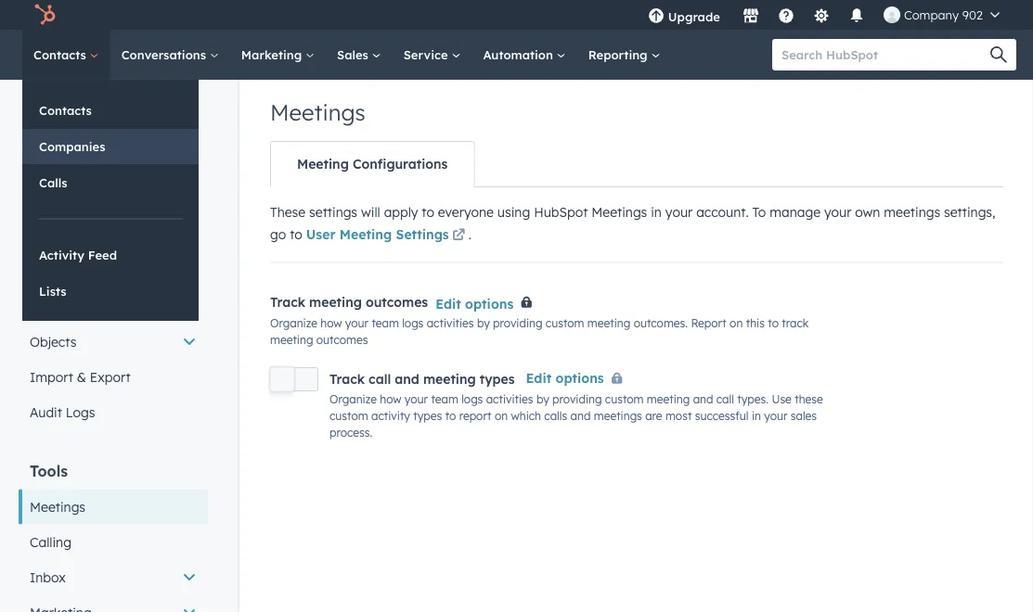 Task type: describe. For each thing, give the bounding box(es) containing it.
to right go
[[290, 227, 303, 243]]

types.
[[738, 392, 769, 406]]

companies
[[39, 139, 105, 154]]

tracking
[[30, 134, 82, 150]]

activity
[[39, 247, 84, 263]]

data management
[[30, 262, 169, 280]]

meetings inside these settings will apply to everyone using hubspot meetings in your account. to manage your own meetings settings, go to
[[884, 204, 941, 221]]

everyone
[[438, 204, 494, 221]]

report
[[459, 409, 492, 423]]

menu containing company 902
[[637, 0, 1011, 37]]

data
[[30, 262, 66, 280]]

how for activity
[[380, 392, 402, 406]]

1 contacts link from the top
[[22, 30, 110, 80]]

to
[[753, 204, 766, 221]]

import & export link
[[19, 360, 208, 396]]

are
[[645, 409, 663, 423]]

activities for outcomes
[[427, 317, 474, 331]]

meetings inside these settings will apply to everyone using hubspot meetings in your account. to manage your own meetings settings, go to
[[592, 204, 647, 221]]

to inside organize how your team logs activities by providing custom meeting and call types. use these custom activity types to report on which calls and meetings are most successful in your sales process.
[[445, 409, 456, 423]]

1 vertical spatial edit
[[526, 370, 552, 386]]

in inside these settings will apply to everyone using hubspot meetings in your account. to manage your own meetings settings, go to
[[651, 204, 662, 221]]

reporting
[[588, 47, 651, 62]]

to up 'settings'
[[422, 204, 434, 221]]

marketplace downloads
[[30, 98, 177, 115]]

contacts menu
[[22, 80, 199, 321]]

your down track call and meeting types
[[405, 392, 428, 406]]

edit options button for track call and meeting types
[[526, 367, 630, 391]]

tools
[[30, 462, 68, 481]]

track for track call and meeting types
[[330, 371, 365, 388]]

settings
[[309, 204, 358, 221]]

sales
[[337, 47, 372, 62]]

successful
[[695, 409, 749, 423]]

activity feed
[[39, 247, 117, 263]]

will
[[361, 204, 380, 221]]

objects
[[30, 334, 76, 351]]

track meeting outcomes edit options
[[270, 294, 514, 312]]

tracking code
[[30, 134, 117, 150]]

settings link
[[802, 0, 841, 30]]

activities for types
[[486, 392, 534, 406]]

search button
[[981, 39, 1017, 71]]

custom for outcomes.
[[546, 317, 584, 331]]

marketplace downloads link
[[19, 89, 208, 124]]

these settings will apply to everyone using hubspot meetings in your account. to manage your own meetings settings, go to
[[270, 204, 996, 243]]

notifications image
[[849, 8, 865, 25]]

in inside organize how your team logs activities by providing custom meeting and call types. use these custom activity types to report on which calls and meetings are most successful in your sales process.
[[752, 409, 761, 423]]

activity
[[371, 409, 410, 423]]

0 vertical spatial meeting
[[297, 156, 349, 172]]

outcomes.
[[634, 317, 688, 331]]

use
[[772, 392, 792, 406]]

settings
[[396, 227, 449, 243]]

mateo roberts image
[[884, 6, 901, 23]]

marketing link
[[230, 30, 326, 80]]

providing for outcomes.
[[493, 317, 543, 331]]

upgrade
[[668, 9, 720, 24]]

.
[[469, 227, 472, 243]]

organize for activity
[[330, 392, 377, 406]]

manage
[[770, 204, 821, 221]]

on inside organize how your team logs activities by providing custom meeting outcomes. report on this to track meeting outcomes
[[730, 317, 743, 331]]

0 vertical spatial meetings
[[270, 98, 366, 126]]

properties
[[30, 299, 92, 315]]

configurations
[[353, 156, 448, 172]]

your down use
[[764, 409, 788, 423]]

most
[[666, 409, 692, 423]]

conversations link
[[110, 30, 230, 80]]

1 vertical spatial meeting
[[340, 227, 392, 243]]

team for outcomes
[[372, 317, 399, 331]]

user meeting settings link
[[306, 225, 469, 247]]

1 horizontal spatial types
[[480, 371, 515, 388]]

these
[[795, 392, 823, 406]]

sales link
[[326, 30, 392, 80]]

activity feed link
[[22, 238, 199, 273]]

your left own
[[825, 204, 852, 221]]

2 vertical spatial custom
[[330, 409, 368, 423]]

import & export
[[30, 370, 131, 386]]

organize for meeting
[[270, 317, 317, 331]]

downloads
[[109, 98, 177, 115]]

tracking code link
[[19, 124, 208, 160]]

report
[[691, 317, 727, 331]]

which
[[511, 409, 541, 423]]

privacy & consent link
[[19, 160, 208, 195]]

0 vertical spatial contacts
[[33, 47, 90, 62]]

your inside organize how your team logs activities by providing custom meeting outcomes. report on this to track meeting outcomes
[[345, 317, 369, 331]]

feed
[[88, 247, 117, 263]]

1 horizontal spatial options
[[556, 370, 604, 386]]

sales
[[791, 409, 817, 423]]

import
[[30, 370, 73, 386]]

notifications button
[[841, 0, 873, 30]]

apply
[[384, 204, 418, 221]]

meeting configurations
[[297, 156, 448, 172]]

lists link
[[22, 274, 199, 309]]

help button
[[771, 0, 802, 30]]

audit
[[30, 405, 62, 421]]

meeting inside organize how your team logs activities by providing custom meeting and call types. use these custom activity types to report on which calls and meetings are most successful in your sales process.
[[647, 392, 690, 406]]

upgrade image
[[648, 8, 665, 25]]

company
[[904, 7, 959, 22]]

0 horizontal spatial and
[[395, 371, 420, 388]]

calling
[[30, 535, 71, 551]]

lists
[[39, 284, 66, 299]]

marketplaces button
[[732, 0, 771, 30]]

service link
[[392, 30, 472, 80]]

inbox button
[[19, 561, 208, 596]]



Task type: vqa. For each thing, say whether or not it's contained in the screenshot.
Tools element
yes



Task type: locate. For each thing, give the bounding box(es) containing it.
company 902 button
[[873, 0, 1011, 30]]

providing up edit options
[[493, 317, 543, 331]]

1 horizontal spatial in
[[752, 409, 761, 423]]

search image
[[991, 46, 1007, 63]]

edit options button up organize how your team logs activities by providing custom meeting and call types. use these custom activity types to report on which calls and meetings are most successful in your sales process.
[[526, 367, 630, 391]]

edit options button for track meeting outcomes
[[436, 293, 514, 315]]

your left the account.
[[666, 204, 693, 221]]

outcomes inside track meeting outcomes edit options
[[366, 294, 428, 311]]

calls link
[[22, 165, 199, 201]]

calls
[[39, 175, 67, 190]]

0 vertical spatial activities
[[427, 317, 474, 331]]

help image
[[778, 8, 795, 25]]

1 vertical spatial logs
[[462, 392, 483, 406]]

on left this
[[730, 317, 743, 331]]

outcomes inside organize how your team logs activities by providing custom meeting outcomes. report on this to track meeting outcomes
[[316, 333, 368, 347]]

0 vertical spatial by
[[477, 317, 490, 331]]

management
[[71, 262, 169, 280]]

meetings inside tools element
[[30, 500, 85, 516]]

meetings left the are
[[594, 409, 642, 423]]

hubspot link
[[22, 4, 70, 26]]

1 vertical spatial contacts
[[39, 103, 92, 118]]

track for track meeting outcomes edit options
[[270, 294, 305, 311]]

how for meeting
[[321, 317, 342, 331]]

options inside track meeting outcomes edit options
[[465, 296, 514, 312]]

meetings right hubspot
[[592, 204, 647, 221]]

1 horizontal spatial meetings
[[270, 98, 366, 126]]

1 vertical spatial meetings
[[594, 409, 642, 423]]

how up activity
[[380, 392, 402, 406]]

1 horizontal spatial team
[[431, 392, 459, 406]]

1 horizontal spatial activities
[[486, 392, 534, 406]]

this
[[746, 317, 765, 331]]

1 vertical spatial outcomes
[[316, 333, 368, 347]]

objects button
[[19, 325, 208, 360]]

0 vertical spatial contacts link
[[22, 30, 110, 80]]

on left which
[[495, 409, 508, 423]]

meetings inside organize how your team logs activities by providing custom meeting and call types. use these custom activity types to report on which calls and meetings are most successful in your sales process.
[[594, 409, 642, 423]]

logs inside organize how your team logs activities by providing custom meeting and call types. use these custom activity types to report on which calls and meetings are most successful in your sales process.
[[462, 392, 483, 406]]

settings,
[[944, 204, 996, 221]]

own
[[855, 204, 881, 221]]

0 vertical spatial meetings
[[884, 204, 941, 221]]

security
[[30, 204, 80, 221]]

0 horizontal spatial organize
[[270, 317, 317, 331]]

meeting up settings
[[297, 156, 349, 172]]

0 horizontal spatial edit options button
[[436, 293, 514, 315]]

contacts link up code
[[22, 93, 199, 128]]

custom for and
[[605, 392, 644, 406]]

and right calls
[[571, 409, 591, 423]]

1 horizontal spatial track
[[330, 371, 365, 388]]

Search HubSpot search field
[[773, 39, 1000, 71]]

edit options button
[[436, 293, 514, 315], [526, 367, 630, 391]]

outcomes down the user meeting settings link
[[366, 294, 428, 311]]

export
[[90, 370, 131, 386]]

in left the account.
[[651, 204, 662, 221]]

0 vertical spatial organize
[[270, 317, 317, 331]]

edit options
[[526, 370, 604, 386]]

conversations
[[121, 47, 210, 62]]

team down track meeting outcomes edit options
[[372, 317, 399, 331]]

track up 'process.'
[[330, 371, 365, 388]]

call inside organize how your team logs activities by providing custom meeting and call types. use these custom activity types to report on which calls and meetings are most successful in your sales process.
[[717, 392, 734, 406]]

0 horizontal spatial options
[[465, 296, 514, 312]]

and up activity
[[395, 371, 420, 388]]

1 horizontal spatial logs
[[462, 392, 483, 406]]

0 vertical spatial logs
[[402, 317, 424, 331]]

meetings link
[[19, 490, 208, 526]]

contacts inside contacts menu
[[39, 103, 92, 118]]

options up organize how your team logs activities by providing custom meeting outcomes. report on this to track meeting outcomes
[[465, 296, 514, 312]]

meetings
[[884, 204, 941, 221], [594, 409, 642, 423]]

contacts
[[33, 47, 90, 62], [39, 103, 92, 118]]

0 vertical spatial on
[[730, 317, 743, 331]]

0 horizontal spatial meetings
[[594, 409, 642, 423]]

your
[[666, 204, 693, 221], [825, 204, 852, 221], [345, 317, 369, 331], [405, 392, 428, 406], [764, 409, 788, 423]]

1 vertical spatial edit options button
[[526, 367, 630, 391]]

activities down track meeting outcomes edit options
[[427, 317, 474, 331]]

to inside organize how your team logs activities by providing custom meeting outcomes. report on this to track meeting outcomes
[[768, 317, 779, 331]]

meetings right own
[[884, 204, 941, 221]]

audit logs link
[[19, 396, 208, 431]]

team down track call and meeting types
[[431, 392, 459, 406]]

types inside organize how your team logs activities by providing custom meeting and call types. use these custom activity types to report on which calls and meetings are most successful in your sales process.
[[413, 409, 442, 423]]

automation link
[[472, 30, 577, 80]]

1 vertical spatial types
[[413, 409, 442, 423]]

on
[[730, 317, 743, 331], [495, 409, 508, 423]]

meetings down sales in the left top of the page
[[270, 98, 366, 126]]

1 horizontal spatial custom
[[546, 317, 584, 331]]

0 vertical spatial edit
[[436, 296, 461, 312]]

logs
[[66, 405, 95, 421]]

1 horizontal spatial call
[[717, 392, 734, 406]]

activities inside organize how your team logs activities by providing custom meeting outcomes. report on this to track meeting outcomes
[[427, 317, 474, 331]]

call up successful
[[717, 392, 734, 406]]

organize inside organize how your team logs activities by providing custom meeting and call types. use these custom activity types to report on which calls and meetings are most successful in your sales process.
[[330, 392, 377, 406]]

types
[[480, 371, 515, 388], [413, 409, 442, 423]]

& left export
[[77, 370, 86, 386]]

and
[[395, 371, 420, 388], [693, 392, 714, 406], [571, 409, 591, 423]]

0 vertical spatial outcomes
[[366, 294, 428, 311]]

team inside organize how your team logs activities by providing custom meeting and call types. use these custom activity types to report on which calls and meetings are most successful in your sales process.
[[431, 392, 459, 406]]

& for consent
[[78, 169, 88, 185]]

0 horizontal spatial logs
[[402, 317, 424, 331]]

privacy & consent
[[30, 169, 141, 185]]

tools element
[[19, 461, 208, 613]]

marketing
[[241, 47, 306, 62]]

logs
[[402, 317, 424, 331], [462, 392, 483, 406]]

outcomes down track meeting outcomes edit options
[[316, 333, 368, 347]]

types up 'report'
[[480, 371, 515, 388]]

custom inside organize how your team logs activities by providing custom meeting outcomes. report on this to track meeting outcomes
[[546, 317, 584, 331]]

contacts up integrations on the left
[[33, 47, 90, 62]]

1 vertical spatial on
[[495, 409, 508, 423]]

track inside track meeting outcomes edit options
[[270, 294, 305, 311]]

go
[[270, 227, 286, 243]]

organize inside organize how your team logs activities by providing custom meeting outcomes. report on this to track meeting outcomes
[[270, 317, 317, 331]]

0 horizontal spatial custom
[[330, 409, 368, 423]]

1 vertical spatial by
[[537, 392, 549, 406]]

by inside organize how your team logs activities by providing custom meeting outcomes. report on this to track meeting outcomes
[[477, 317, 490, 331]]

privacy
[[30, 169, 75, 185]]

2 horizontal spatial custom
[[605, 392, 644, 406]]

audit logs
[[30, 405, 95, 421]]

1 vertical spatial and
[[693, 392, 714, 406]]

1 vertical spatial meetings
[[592, 204, 647, 221]]

1 link opens in a new window image from the top
[[452, 225, 465, 247]]

company 902
[[904, 7, 983, 22]]

activities inside organize how your team logs activities by providing custom meeting and call types. use these custom activity types to report on which calls and meetings are most successful in your sales process.
[[486, 392, 534, 406]]

how inside organize how your team logs activities by providing custom meeting and call types. use these custom activity types to report on which calls and meetings are most successful in your sales process.
[[380, 392, 402, 406]]

user
[[306, 227, 336, 243]]

logs inside organize how your team logs activities by providing custom meeting outcomes. report on this to track meeting outcomes
[[402, 317, 424, 331]]

service
[[404, 47, 452, 62]]

0 horizontal spatial edit
[[436, 296, 461, 312]]

outcomes
[[366, 294, 428, 311], [316, 333, 368, 347]]

hubspot image
[[33, 4, 56, 26]]

2 link opens in a new window image from the top
[[452, 230, 465, 243]]

logs up 'report'
[[462, 392, 483, 406]]

security link
[[19, 195, 208, 230]]

team for types
[[431, 392, 459, 406]]

0 horizontal spatial on
[[495, 409, 508, 423]]

edit inside track meeting outcomes edit options
[[436, 296, 461, 312]]

team inside organize how your team logs activities by providing custom meeting outcomes. report on this to track meeting outcomes
[[372, 317, 399, 331]]

2 contacts link from the top
[[22, 93, 199, 128]]

reporting link
[[577, 30, 672, 80]]

1 vertical spatial team
[[431, 392, 459, 406]]

1 horizontal spatial edit
[[526, 370, 552, 386]]

organize down go
[[270, 317, 317, 331]]

on inside organize how your team logs activities by providing custom meeting and call types. use these custom activity types to report on which calls and meetings are most successful in your sales process.
[[495, 409, 508, 423]]

2 horizontal spatial and
[[693, 392, 714, 406]]

0 horizontal spatial providing
[[493, 317, 543, 331]]

track
[[782, 317, 809, 331]]

contacts link
[[22, 30, 110, 80], [22, 93, 199, 128]]

1 vertical spatial providing
[[553, 392, 602, 406]]

code
[[85, 134, 117, 150]]

activities up which
[[486, 392, 534, 406]]

link opens in a new window image
[[452, 225, 465, 247], [452, 230, 465, 243]]

custom
[[546, 317, 584, 331], [605, 392, 644, 406], [330, 409, 368, 423]]

0 vertical spatial providing
[[493, 317, 543, 331]]

using
[[498, 204, 530, 221]]

1 horizontal spatial on
[[730, 317, 743, 331]]

1 vertical spatial call
[[717, 392, 734, 406]]

& right the calls
[[78, 169, 88, 185]]

0 vertical spatial &
[[78, 169, 88, 185]]

organize how your team logs activities by providing custom meeting and call types. use these custom activity types to report on which calls and meetings are most successful in your sales process.
[[330, 392, 823, 440]]

0 horizontal spatial team
[[372, 317, 399, 331]]

1 horizontal spatial meetings
[[884, 204, 941, 221]]

providing inside organize how your team logs activities by providing custom meeting outcomes. report on this to track meeting outcomes
[[493, 317, 543, 331]]

meeting
[[297, 156, 349, 172], [340, 227, 392, 243]]

1 horizontal spatial how
[[380, 392, 402, 406]]

integrations
[[30, 63, 106, 79]]

1 horizontal spatial edit options button
[[526, 367, 630, 391]]

1 horizontal spatial by
[[537, 392, 549, 406]]

0 horizontal spatial how
[[321, 317, 342, 331]]

options up organize how your team logs activities by providing custom meeting and call types. use these custom activity types to report on which calls and meetings are most successful in your sales process.
[[556, 370, 604, 386]]

0 horizontal spatial by
[[477, 317, 490, 331]]

how down track meeting outcomes edit options
[[321, 317, 342, 331]]

integrations button
[[19, 54, 208, 89]]

data management element
[[19, 261, 208, 431]]

by for outcomes
[[477, 317, 490, 331]]

providing for and
[[553, 392, 602, 406]]

logs down track meeting outcomes edit options
[[402, 317, 424, 331]]

2 vertical spatial and
[[571, 409, 591, 423]]

menu
[[637, 0, 1011, 37]]

0 vertical spatial how
[[321, 317, 342, 331]]

track call and meeting types
[[330, 371, 515, 388]]

process.
[[330, 426, 373, 440]]

1 vertical spatial how
[[380, 392, 402, 406]]

meetings
[[270, 98, 366, 126], [592, 204, 647, 221], [30, 500, 85, 516]]

meeting inside track meeting outcomes edit options
[[309, 294, 362, 311]]

0 vertical spatial and
[[395, 371, 420, 388]]

0 vertical spatial edit options button
[[436, 293, 514, 315]]

providing inside organize how your team logs activities by providing custom meeting and call types. use these custom activity types to report on which calls and meetings are most successful in your sales process.
[[553, 392, 602, 406]]

options
[[465, 296, 514, 312], [556, 370, 604, 386]]

by up track call and meeting types
[[477, 317, 490, 331]]

types right activity
[[413, 409, 442, 423]]

meeting down will
[[340, 227, 392, 243]]

by up calls
[[537, 392, 549, 406]]

1 horizontal spatial organize
[[330, 392, 377, 406]]

logs for types
[[462, 392, 483, 406]]

properties link
[[19, 290, 208, 325]]

1 horizontal spatial providing
[[553, 392, 602, 406]]

0 vertical spatial team
[[372, 317, 399, 331]]

automation
[[483, 47, 557, 62]]

organize up 'process.'
[[330, 392, 377, 406]]

edit options button down .
[[436, 293, 514, 315]]

call up activity
[[369, 371, 391, 388]]

contacts link down "hubspot" link
[[22, 30, 110, 80]]

0 horizontal spatial in
[[651, 204, 662, 221]]

0 vertical spatial call
[[369, 371, 391, 388]]

organize how your team logs activities by providing custom meeting outcomes. report on this to track meeting outcomes
[[270, 317, 809, 347]]

edit up which
[[526, 370, 552, 386]]

activities
[[427, 317, 474, 331], [486, 392, 534, 406]]

1 vertical spatial track
[[330, 371, 365, 388]]

how inside organize how your team logs activities by providing custom meeting outcomes. report on this to track meeting outcomes
[[321, 317, 342, 331]]

0 vertical spatial options
[[465, 296, 514, 312]]

in
[[651, 204, 662, 221], [752, 409, 761, 423]]

0 horizontal spatial meetings
[[30, 500, 85, 516]]

to right this
[[768, 317, 779, 331]]

2 horizontal spatial meetings
[[592, 204, 647, 221]]

providing down edit options
[[553, 392, 602, 406]]

1 vertical spatial &
[[77, 370, 86, 386]]

and up successful
[[693, 392, 714, 406]]

1 vertical spatial contacts link
[[22, 93, 199, 128]]

0 vertical spatial custom
[[546, 317, 584, 331]]

& for export
[[77, 370, 86, 386]]

1 vertical spatial activities
[[486, 392, 534, 406]]

account.
[[697, 204, 749, 221]]

hubspot
[[534, 204, 588, 221]]

calls
[[544, 409, 568, 423]]

0 vertical spatial types
[[480, 371, 515, 388]]

& inside data management 'element'
[[77, 370, 86, 386]]

1 vertical spatial options
[[556, 370, 604, 386]]

team
[[372, 317, 399, 331], [431, 392, 459, 406]]

marketplace
[[30, 98, 106, 115]]

1 horizontal spatial and
[[571, 409, 591, 423]]

track down go
[[270, 294, 305, 311]]

marketplaces image
[[743, 8, 759, 25]]

calling link
[[19, 526, 208, 561]]

0 horizontal spatial types
[[413, 409, 442, 423]]

how
[[321, 317, 342, 331], [380, 392, 402, 406]]

0 vertical spatial in
[[651, 204, 662, 221]]

0 horizontal spatial track
[[270, 294, 305, 311]]

meeting
[[309, 294, 362, 311], [588, 317, 631, 331], [270, 333, 313, 347], [423, 371, 476, 388], [647, 392, 690, 406]]

meeting configurations link
[[271, 142, 474, 187]]

2 vertical spatial meetings
[[30, 500, 85, 516]]

1 vertical spatial in
[[752, 409, 761, 423]]

call
[[369, 371, 391, 388], [717, 392, 734, 406]]

logs for outcomes
[[402, 317, 424, 331]]

by inside organize how your team logs activities by providing custom meeting and call types. use these custom activity types to report on which calls and meetings are most successful in your sales process.
[[537, 392, 549, 406]]

by for types
[[537, 392, 549, 406]]

1 vertical spatial custom
[[605, 392, 644, 406]]

0 horizontal spatial call
[[369, 371, 391, 388]]

your down track meeting outcomes edit options
[[345, 317, 369, 331]]

link opens in a new window image inside the user meeting settings link
[[452, 230, 465, 243]]

meetings up calling
[[30, 500, 85, 516]]

in down types.
[[752, 409, 761, 423]]

to left 'report'
[[445, 409, 456, 423]]

user meeting settings
[[306, 227, 449, 243]]

to
[[422, 204, 434, 221], [290, 227, 303, 243], [768, 317, 779, 331], [445, 409, 456, 423]]

contacts up tracking code
[[39, 103, 92, 118]]

organize
[[270, 317, 317, 331], [330, 392, 377, 406]]

settings image
[[813, 8, 830, 25]]

902
[[963, 7, 983, 22]]

0 horizontal spatial activities
[[427, 317, 474, 331]]

edit down 'settings'
[[436, 296, 461, 312]]

0 vertical spatial track
[[270, 294, 305, 311]]

1 vertical spatial organize
[[330, 392, 377, 406]]

track
[[270, 294, 305, 311], [330, 371, 365, 388]]



